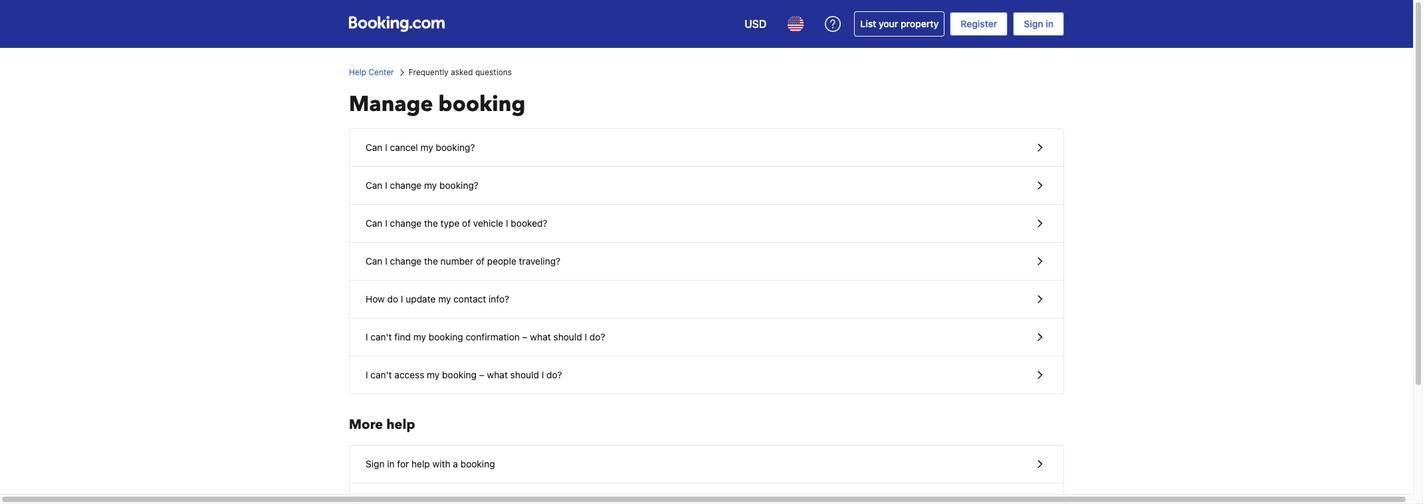 Task type: vqa. For each thing, say whether or not it's contained in the screenshot.
in for Sign in
yes



Task type: describe. For each thing, give the bounding box(es) containing it.
frequently
[[409, 67, 449, 77]]

booking down questions
[[439, 90, 526, 119]]

manage
[[349, 90, 433, 119]]

center
[[369, 67, 394, 77]]

cancel
[[390, 142, 418, 153]]

list your property
[[861, 18, 939, 29]]

of for number
[[476, 255, 485, 267]]

can't for access
[[371, 369, 392, 380]]

your
[[879, 18, 899, 29]]

booked?
[[511, 217, 548, 229]]

can i change the type of vehicle i booked? button
[[350, 205, 1064, 243]]

info?
[[489, 293, 509, 305]]

asked
[[451, 67, 473, 77]]

type
[[441, 217, 460, 229]]

i inside 'button'
[[385, 255, 388, 267]]

contact
[[454, 293, 486, 305]]

booking down "how do i update my contact info?"
[[429, 331, 463, 342]]

a
[[453, 458, 458, 469]]

can i change the type of vehicle i booked?
[[366, 217, 548, 229]]

how do i update my contact info?
[[366, 293, 509, 305]]

can for can i cancel my booking?
[[366, 142, 383, 153]]

0 horizontal spatial what
[[487, 369, 508, 380]]

1 vertical spatial –
[[479, 369, 485, 380]]

sign in for help with a booking
[[366, 458, 495, 469]]

help center
[[349, 67, 394, 77]]

confirmation
[[466, 331, 520, 342]]

more
[[349, 416, 383, 434]]

i inside button
[[385, 180, 388, 191]]

i can't access my booking – what should i do? button
[[350, 356, 1064, 394]]

update
[[406, 293, 436, 305]]

questions
[[475, 67, 512, 77]]

list
[[861, 18, 877, 29]]

more help
[[349, 416, 415, 434]]

booking? for can i cancel my booking?
[[436, 142, 475, 153]]

can i change the number of people traveling?
[[366, 255, 561, 267]]

do? inside i can't access my booking – what should i do? button
[[547, 369, 562, 380]]

0 vertical spatial –
[[522, 331, 528, 342]]

for
[[397, 458, 409, 469]]

sign in for help with a booking button
[[350, 446, 1064, 483]]

i can't find my booking confirmation – what should i do? button
[[350, 318, 1064, 356]]

can i cancel my booking? button
[[350, 129, 1064, 167]]

sign in
[[1024, 18, 1054, 29]]

my for access
[[427, 369, 440, 380]]

find
[[395, 331, 411, 342]]

i can't access my booking – what should i do?
[[366, 369, 562, 380]]

register
[[961, 18, 998, 29]]

help center button
[[349, 66, 394, 78]]

booking.com online hotel reservations image
[[349, 16, 445, 32]]

in for sign in
[[1046, 18, 1054, 29]]

do
[[387, 293, 398, 305]]

0 vertical spatial help
[[386, 416, 415, 434]]

my right update at the left of page
[[438, 293, 451, 305]]

0 horizontal spatial should
[[510, 369, 539, 380]]

number
[[441, 255, 474, 267]]

can for can i change my booking?
[[366, 180, 383, 191]]

people
[[487, 255, 517, 267]]

can i change my booking?
[[366, 180, 479, 191]]



Task type: locate. For each thing, give the bounding box(es) containing it.
i can't find my booking confirmation – what should i do?
[[366, 331, 605, 342]]

sign in link
[[1014, 12, 1065, 36]]

1 horizontal spatial –
[[522, 331, 528, 342]]

in inside sign in for help with a booking link
[[387, 458, 395, 469]]

with
[[433, 458, 451, 469]]

booking?
[[436, 142, 475, 153], [440, 180, 479, 191]]

change for number
[[390, 255, 422, 267]]

2 vertical spatial change
[[390, 255, 422, 267]]

do? inside i can't find my booking confirmation – what should i do? button
[[590, 331, 605, 342]]

the
[[424, 217, 438, 229], [424, 255, 438, 267]]

booking? inside button
[[436, 142, 475, 153]]

the for type
[[424, 217, 438, 229]]

– down i can't find my booking confirmation – what should i do?
[[479, 369, 485, 380]]

1 vertical spatial of
[[476, 255, 485, 267]]

–
[[522, 331, 528, 342], [479, 369, 485, 380]]

0 vertical spatial of
[[462, 217, 471, 229]]

2 can from the top
[[366, 180, 383, 191]]

change
[[390, 180, 422, 191], [390, 217, 422, 229], [390, 255, 422, 267]]

traveling?
[[519, 255, 561, 267]]

the inside button
[[424, 217, 438, 229]]

2 the from the top
[[424, 255, 438, 267]]

booking right "a"
[[461, 458, 495, 469]]

1 horizontal spatial should
[[554, 331, 582, 342]]

usd
[[745, 18, 767, 30]]

my right find
[[413, 331, 426, 342]]

sign inside button
[[366, 458, 385, 469]]

1 vertical spatial booking?
[[440, 180, 479, 191]]

change for booking?
[[390, 180, 422, 191]]

0 horizontal spatial do?
[[547, 369, 562, 380]]

3 can from the top
[[366, 217, 383, 229]]

my
[[421, 142, 433, 153], [424, 180, 437, 191], [438, 293, 451, 305], [413, 331, 426, 342], [427, 369, 440, 380]]

booking? for can i change my booking?
[[440, 180, 479, 191]]

can up how
[[366, 255, 383, 267]]

of left people
[[476, 255, 485, 267]]

change inside can i change the number of people traveling? 'button'
[[390, 255, 422, 267]]

1 vertical spatial can't
[[371, 369, 392, 380]]

help inside button
[[412, 458, 430, 469]]

can for can i change the type of vehicle i booked?
[[366, 217, 383, 229]]

my down can i cancel my booking?
[[424, 180, 437, 191]]

sign for sign in
[[1024, 18, 1044, 29]]

can for can i change the number of people traveling?
[[366, 255, 383, 267]]

1 can from the top
[[366, 142, 383, 153]]

2 can't from the top
[[371, 369, 392, 380]]

1 vertical spatial should
[[510, 369, 539, 380]]

1 horizontal spatial do?
[[590, 331, 605, 342]]

0 vertical spatial booking?
[[436, 142, 475, 153]]

my inside button
[[424, 180, 437, 191]]

0 horizontal spatial –
[[479, 369, 485, 380]]

sign right "register"
[[1024, 18, 1044, 29]]

in
[[1046, 18, 1054, 29], [387, 458, 395, 469]]

booking? up can i change the type of vehicle i booked?
[[440, 180, 479, 191]]

2 change from the top
[[390, 217, 422, 229]]

can
[[366, 142, 383, 153], [366, 180, 383, 191], [366, 217, 383, 229], [366, 255, 383, 267]]

1 vertical spatial help
[[412, 458, 430, 469]]

list your property link
[[855, 11, 945, 37]]

sign
[[1024, 18, 1044, 29], [366, 458, 385, 469]]

what down confirmation
[[487, 369, 508, 380]]

can inside button
[[366, 180, 383, 191]]

0 vertical spatial in
[[1046, 18, 1054, 29]]

in inside sign in link
[[1046, 18, 1054, 29]]

change for type
[[390, 217, 422, 229]]

manage booking
[[349, 90, 526, 119]]

booking
[[439, 90, 526, 119], [429, 331, 463, 342], [442, 369, 477, 380], [461, 458, 495, 469]]

1 vertical spatial sign
[[366, 458, 385, 469]]

can't for find
[[371, 331, 392, 342]]

booking? down "manage booking"
[[436, 142, 475, 153]]

how
[[366, 293, 385, 305]]

0 vertical spatial what
[[530, 331, 551, 342]]

0 vertical spatial the
[[424, 217, 438, 229]]

register link
[[950, 12, 1008, 36]]

0 vertical spatial sign
[[1024, 18, 1044, 29]]

can i change the number of people traveling? button
[[350, 243, 1064, 281]]

1 vertical spatial do?
[[547, 369, 562, 380]]

0 vertical spatial do?
[[590, 331, 605, 342]]

what
[[530, 331, 551, 342], [487, 369, 508, 380]]

my right access
[[427, 369, 440, 380]]

help right more
[[386, 416, 415, 434]]

property
[[901, 18, 939, 29]]

can't
[[371, 331, 392, 342], [371, 369, 392, 380]]

sign left for on the bottom left
[[366, 458, 385, 469]]

0 horizontal spatial of
[[462, 217, 471, 229]]

can't left access
[[371, 369, 392, 380]]

the left number
[[424, 255, 438, 267]]

1 vertical spatial in
[[387, 458, 395, 469]]

1 vertical spatial what
[[487, 369, 508, 380]]

1 horizontal spatial of
[[476, 255, 485, 267]]

access
[[395, 369, 424, 380]]

my for cancel
[[421, 142, 433, 153]]

help right for on the bottom left
[[412, 458, 430, 469]]

1 the from the top
[[424, 217, 438, 229]]

my right cancel
[[421, 142, 433, 153]]

– right confirmation
[[522, 331, 528, 342]]

of for type
[[462, 217, 471, 229]]

the left type
[[424, 217, 438, 229]]

can i change my booking? button
[[350, 167, 1064, 205]]

1 horizontal spatial sign
[[1024, 18, 1044, 29]]

in for sign in for help with a booking
[[387, 458, 395, 469]]

usd button
[[737, 8, 775, 40]]

how do i update my contact info? button
[[350, 281, 1064, 318]]

booking? inside button
[[440, 180, 479, 191]]

0 vertical spatial should
[[554, 331, 582, 342]]

can inside 'button'
[[366, 255, 383, 267]]

0 vertical spatial can't
[[371, 331, 392, 342]]

4 can from the top
[[366, 255, 383, 267]]

can down can i change my booking?
[[366, 217, 383, 229]]

can i cancel my booking?
[[366, 142, 475, 153]]

of inside 'button'
[[476, 255, 485, 267]]

change down cancel
[[390, 180, 422, 191]]

can inside button
[[366, 217, 383, 229]]

change inside can i change my booking? button
[[390, 180, 422, 191]]

of
[[462, 217, 471, 229], [476, 255, 485, 267]]

can't left find
[[371, 331, 392, 342]]

change inside can i change the type of vehicle i booked? button
[[390, 217, 422, 229]]

vehicle
[[473, 217, 504, 229]]

the for number
[[424, 255, 438, 267]]

0 horizontal spatial sign
[[366, 458, 385, 469]]

i
[[385, 142, 388, 153], [385, 180, 388, 191], [385, 217, 388, 229], [506, 217, 508, 229], [385, 255, 388, 267], [401, 293, 403, 305], [366, 331, 368, 342], [585, 331, 587, 342], [366, 369, 368, 380], [542, 369, 544, 380]]

my for find
[[413, 331, 426, 342]]

frequently asked questions
[[409, 67, 512, 77]]

sign in for help with a booking link
[[350, 446, 1064, 483]]

sign for sign in for help with a booking
[[366, 458, 385, 469]]

of right type
[[462, 217, 471, 229]]

do?
[[590, 331, 605, 342], [547, 369, 562, 380]]

1 can't from the top
[[371, 331, 392, 342]]

0 vertical spatial change
[[390, 180, 422, 191]]

change down can i change my booking?
[[390, 217, 422, 229]]

3 change from the top
[[390, 255, 422, 267]]

help
[[386, 416, 415, 434], [412, 458, 430, 469]]

what right confirmation
[[530, 331, 551, 342]]

of inside button
[[462, 217, 471, 229]]

help
[[349, 67, 366, 77]]

can inside button
[[366, 142, 383, 153]]

1 vertical spatial change
[[390, 217, 422, 229]]

can down can i cancel my booking?
[[366, 180, 383, 191]]

1 horizontal spatial what
[[530, 331, 551, 342]]

my for change
[[424, 180, 437, 191]]

change up do
[[390, 255, 422, 267]]

the inside 'button'
[[424, 255, 438, 267]]

0 horizontal spatial in
[[387, 458, 395, 469]]

booking down i can't find my booking confirmation – what should i do?
[[442, 369, 477, 380]]

1 vertical spatial the
[[424, 255, 438, 267]]

can left cancel
[[366, 142, 383, 153]]

1 horizontal spatial in
[[1046, 18, 1054, 29]]

1 change from the top
[[390, 180, 422, 191]]

should
[[554, 331, 582, 342], [510, 369, 539, 380]]



